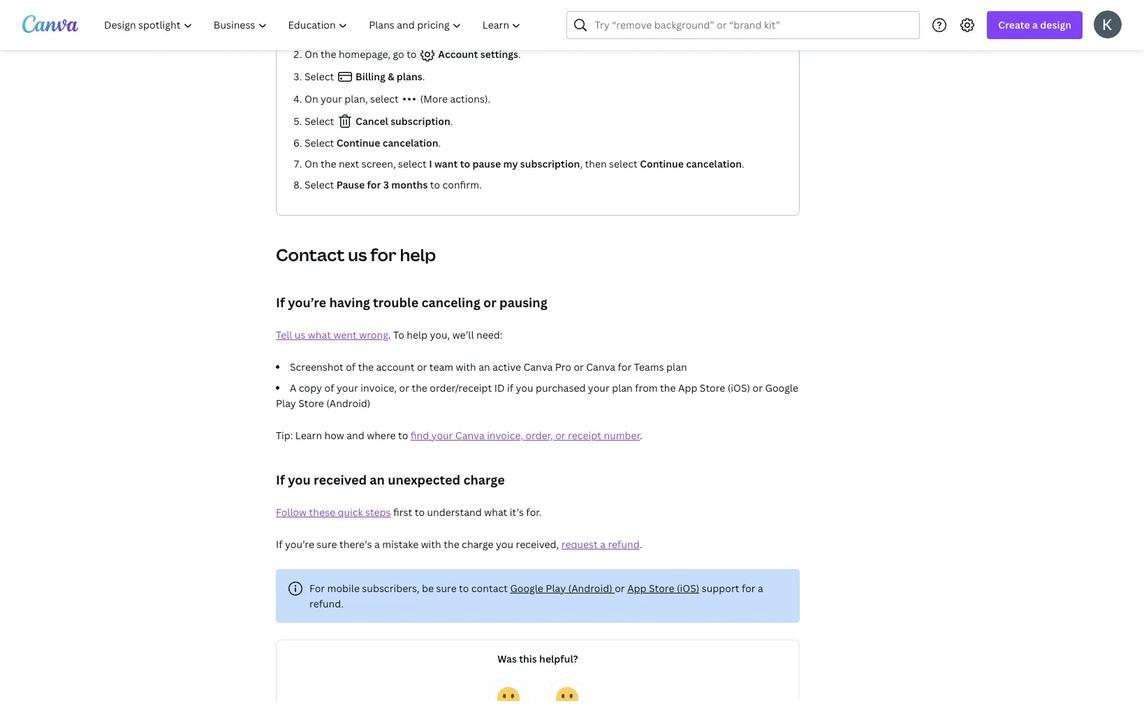 Task type: locate. For each thing, give the bounding box(es) containing it.
subscription
[[391, 115, 450, 128], [520, 157, 580, 170]]

my
[[503, 157, 518, 170]]

0 horizontal spatial app
[[627, 582, 647, 595]]

1 vertical spatial of
[[324, 381, 334, 395]]

1 on from the top
[[305, 48, 318, 61]]

1 horizontal spatial canva
[[524, 360, 553, 374]]

1 vertical spatial plan
[[612, 381, 633, 395]]

1 vertical spatial sure
[[436, 582, 457, 595]]

google
[[765, 381, 799, 395], [510, 582, 543, 595]]

receipt
[[568, 429, 602, 442]]

on the next screen, select i want to pause my subscription , then select continue cancelation .
[[305, 157, 745, 170]]

1 vertical spatial (ios)
[[677, 582, 700, 595]]

screen,
[[362, 157, 396, 170]]

went
[[334, 328, 357, 342]]

with up 'order/receipt'
[[456, 360, 476, 374]]

you up follow
[[288, 472, 311, 488]]

1 horizontal spatial plan
[[667, 360, 687, 374]]

2 on from the top
[[305, 92, 318, 105]]

0 horizontal spatial (ios)
[[677, 582, 700, 595]]

your right the copy
[[337, 381, 358, 395]]

canva left pro
[[524, 360, 553, 374]]

continue up the next
[[336, 136, 380, 150]]

mobile
[[327, 582, 360, 595]]

sure right be
[[436, 582, 457, 595]]

1 vertical spatial (android)
[[568, 582, 613, 595]]

an
[[479, 360, 490, 374], [370, 472, 385, 488]]

your
[[321, 92, 342, 105], [337, 381, 358, 395], [588, 381, 610, 395], [431, 429, 453, 442]]

the left the next
[[321, 157, 336, 170]]

pause
[[473, 157, 501, 170]]

the down top level navigation element
[[321, 48, 336, 61]]

of right the copy
[[324, 381, 334, 395]]

1 horizontal spatial an
[[479, 360, 490, 374]]

what left it's
[[484, 506, 507, 519]]

to right first
[[415, 506, 425, 519]]

subscription right my
[[520, 157, 580, 170]]

0 vertical spatial with
[[456, 360, 476, 374]]

0 vertical spatial (ios)
[[728, 381, 750, 395]]

on
[[305, 48, 318, 61], [305, 92, 318, 105], [305, 157, 318, 170]]

charge up understand on the bottom left
[[463, 472, 505, 488]]

if up follow
[[276, 472, 285, 488]]

canva
[[524, 360, 553, 374], [586, 360, 616, 374], [455, 429, 485, 442]]

2 horizontal spatial you
[[516, 381, 533, 395]]

0 vertical spatial play
[[276, 397, 296, 410]]

canva right pro
[[586, 360, 616, 374]]

the down account
[[412, 381, 427, 395]]

app
[[678, 381, 697, 395], [627, 582, 647, 595]]

an up "steps"
[[370, 472, 385, 488]]

refund
[[608, 538, 640, 551]]

for left "teams"
[[618, 360, 632, 374]]

with right mistake
[[421, 538, 441, 551]]

0 horizontal spatial subscription
[[391, 115, 450, 128]]

0 vertical spatial (android)
[[326, 397, 371, 410]]

steps
[[365, 506, 391, 519]]

on down top level navigation element
[[305, 48, 318, 61]]

0 horizontal spatial of
[[324, 381, 334, 395]]

1 horizontal spatial continue
[[640, 157, 684, 170]]

store down the copy
[[298, 397, 324, 410]]

1 horizontal spatial (ios)
[[728, 381, 750, 395]]

1 horizontal spatial cancelation
[[686, 157, 742, 170]]

0 horizontal spatial us
[[295, 328, 306, 342]]

support
[[702, 582, 739, 595]]

plan
[[667, 360, 687, 374], [612, 381, 633, 395]]

create
[[999, 18, 1030, 31]]

0 vertical spatial app
[[678, 381, 697, 395]]

0 vertical spatial if
[[276, 294, 285, 311]]

select continue cancelation .
[[305, 136, 441, 150]]

tell us what went wrong button
[[276, 328, 388, 342]]

select left i
[[398, 157, 427, 170]]

1 vertical spatial if
[[276, 472, 285, 488]]

0 vertical spatial you
[[516, 381, 533, 395]]

0 horizontal spatial (android)
[[326, 397, 371, 410]]

to for first
[[415, 506, 425, 519]]

store
[[700, 381, 725, 395], [298, 397, 324, 410], [649, 582, 675, 595]]

0 horizontal spatial sure
[[317, 538, 337, 551]]

you're down follow
[[285, 538, 314, 551]]

these
[[309, 506, 335, 519]]

2 vertical spatial if
[[276, 538, 283, 551]]

invoice, inside a copy of your invoice, or the order/receipt id if you purchased your plan from the app store (ios) or google play store (android)
[[361, 381, 397, 395]]

3 if from the top
[[276, 538, 283, 551]]

play inside a copy of your invoice, or the order/receipt id if you purchased your plan from the app store (ios) or google play store (android)
[[276, 397, 296, 410]]

app inside a copy of your invoice, or the order/receipt id if you purchased your plan from the app store (ios) or google play store (android)
[[678, 381, 697, 395]]

a right support
[[758, 582, 764, 595]]

plan inside a copy of your invoice, or the order/receipt id if you purchased your plan from the app store (ios) or google play store (android)
[[612, 381, 633, 395]]

tip: learn how and where to find your canva invoice, order, or receipt number .
[[276, 429, 642, 442]]

canva down 'order/receipt'
[[455, 429, 485, 442]]

0 vertical spatial continue
[[336, 136, 380, 150]]

to left find
[[398, 429, 408, 442]]

app down refund
[[627, 582, 647, 595]]

you're for having
[[288, 294, 326, 311]]

to right go at top left
[[407, 48, 417, 61]]

to
[[393, 328, 404, 342]]

the left account
[[358, 360, 374, 374]]

1 vertical spatial continue
[[640, 157, 684, 170]]

store right from
[[700, 381, 725, 395]]

1 horizontal spatial with
[[456, 360, 476, 374]]

the
[[321, 48, 336, 61], [321, 157, 336, 170], [358, 360, 374, 374], [412, 381, 427, 395], [660, 381, 676, 395], [444, 538, 459, 551]]

0 vertical spatial google
[[765, 381, 799, 395]]

0 horizontal spatial store
[[298, 397, 324, 410]]

0 vertical spatial plan
[[667, 360, 687, 374]]

tell
[[276, 328, 292, 342]]

of
[[346, 360, 356, 374], [324, 381, 334, 395]]

(android) up and
[[326, 397, 371, 410]]

to for where
[[398, 429, 408, 442]]

create a design
[[999, 18, 1072, 31]]

0 vertical spatial us
[[348, 243, 367, 266]]

1 vertical spatial you're
[[285, 538, 314, 551]]

select
[[305, 70, 336, 83], [305, 115, 336, 128], [305, 136, 334, 150], [305, 178, 334, 191]]

if you're sure there's a mistake with the charge you received, request a refund .
[[276, 538, 642, 551]]

0 horizontal spatial what
[[308, 328, 331, 342]]

trouble
[[373, 294, 419, 311]]

1 vertical spatial us
[[295, 328, 306, 342]]

.
[[518, 48, 521, 61], [422, 70, 425, 83], [450, 115, 453, 128], [438, 136, 441, 150], [742, 157, 745, 170], [388, 328, 391, 342], [640, 429, 642, 442], [640, 538, 642, 551]]

1 vertical spatial subscription
[[520, 157, 580, 170]]

1 vertical spatial play
[[546, 582, 566, 595]]

screenshot
[[290, 360, 344, 374]]

this
[[519, 652, 537, 666]]

1 if from the top
[[276, 294, 285, 311]]

0 horizontal spatial play
[[276, 397, 296, 410]]

follow these quick steps link
[[276, 506, 391, 519]]

3 on from the top
[[305, 157, 318, 170]]

a left refund
[[600, 538, 606, 551]]

0 horizontal spatial invoice,
[[361, 381, 397, 395]]

select pause for 3 months to confirm.
[[305, 178, 482, 191]]

subscription down (more
[[391, 115, 450, 128]]

1 horizontal spatial us
[[348, 243, 367, 266]]

to right the want
[[460, 157, 470, 170]]

sure
[[317, 538, 337, 551], [436, 582, 457, 595]]

0 vertical spatial what
[[308, 328, 331, 342]]

of down went
[[346, 360, 356, 374]]

actions).
[[450, 92, 491, 105]]

1 horizontal spatial app
[[678, 381, 697, 395]]

store left support
[[649, 582, 675, 595]]

(ios)
[[728, 381, 750, 395], [677, 582, 700, 595]]

team
[[430, 360, 454, 374]]

0 vertical spatial store
[[700, 381, 725, 395]]

1 horizontal spatial store
[[649, 582, 675, 595]]

with for the
[[421, 538, 441, 551]]

us right tell
[[295, 328, 306, 342]]

on left the plan,
[[305, 92, 318, 105]]

1 vertical spatial on
[[305, 92, 318, 105]]

0 vertical spatial invoice,
[[361, 381, 397, 395]]

tell us what went wrong . to help you, we'll need:
[[276, 328, 503, 342]]

you
[[516, 381, 533, 395], [288, 472, 311, 488], [496, 538, 514, 551]]

0 horizontal spatial an
[[370, 472, 385, 488]]

an left active
[[479, 360, 490, 374]]

need:
[[476, 328, 503, 342]]

cancel
[[356, 115, 388, 128]]

request
[[562, 538, 598, 551]]

(android) down request a refund button
[[568, 582, 613, 595]]

help up if you're having trouble canceling or pausing
[[400, 243, 436, 266]]

to down i
[[430, 178, 440, 191]]

(android) inside a copy of your invoice, or the order/receipt id if you purchased your plan from the app store (ios) or google play store (android)
[[326, 397, 371, 410]]

purchased
[[536, 381, 586, 395]]

1 vertical spatial what
[[484, 506, 507, 519]]

1 horizontal spatial you
[[496, 538, 514, 551]]

1 horizontal spatial play
[[546, 582, 566, 595]]

0 vertical spatial of
[[346, 360, 356, 374]]

if for if you're having trouble canceling or pausing
[[276, 294, 285, 311]]

number
[[604, 429, 640, 442]]

1 vertical spatial with
[[421, 538, 441, 551]]

0 horizontal spatial you
[[288, 472, 311, 488]]

a
[[1033, 18, 1038, 31], [374, 538, 380, 551], [600, 538, 606, 551], [758, 582, 764, 595]]

for right support
[[742, 582, 756, 595]]

0 vertical spatial you're
[[288, 294, 326, 311]]

contact
[[471, 582, 508, 595]]

0 horizontal spatial continue
[[336, 136, 380, 150]]

0 horizontal spatial plan
[[612, 381, 633, 395]]

account settings
[[436, 48, 518, 61]]

months
[[391, 178, 428, 191]]

for inside support for a refund.
[[742, 582, 756, 595]]

0 vertical spatial subscription
[[391, 115, 450, 128]]

or
[[483, 294, 497, 311], [417, 360, 427, 374], [574, 360, 584, 374], [399, 381, 409, 395], [753, 381, 763, 395], [556, 429, 566, 442], [615, 582, 625, 595]]

if for if you received an unexpected charge
[[276, 472, 285, 488]]

0 horizontal spatial cancelation
[[383, 136, 438, 150]]

contact
[[276, 243, 345, 266]]

account
[[376, 360, 415, 374]]

on left the next
[[305, 157, 318, 170]]

for
[[367, 178, 381, 191], [370, 243, 397, 266], [618, 360, 632, 374], [742, 582, 756, 595]]

top level navigation element
[[95, 11, 533, 39]]

0 horizontal spatial with
[[421, 538, 441, 551]]

to left contact
[[459, 582, 469, 595]]

plan right "teams"
[[667, 360, 687, 374]]

app right from
[[678, 381, 697, 395]]

a inside create a design dropdown button
[[1033, 18, 1038, 31]]

1 select from the top
[[305, 70, 336, 83]]

a left design
[[1033, 18, 1038, 31]]

charge down understand on the bottom left
[[462, 538, 494, 551]]

&
[[388, 70, 394, 83]]

2 horizontal spatial canva
[[586, 360, 616, 374]]

2 vertical spatial you
[[496, 538, 514, 551]]

request a refund button
[[562, 538, 640, 551]]

2 vertical spatial on
[[305, 157, 318, 170]]

1 vertical spatial app
[[627, 582, 647, 595]]

if
[[276, 294, 285, 311], [276, 472, 285, 488], [276, 538, 283, 551]]

help right to
[[407, 328, 428, 342]]

1 horizontal spatial subscription
[[520, 157, 580, 170]]

play down a on the bottom left of page
[[276, 397, 296, 410]]

us right contact
[[348, 243, 367, 266]]

a copy of your invoice, or the order/receipt id if you purchased your plan from the app store (ios) or google play store (android)
[[276, 381, 799, 410]]

1 vertical spatial google
[[510, 582, 543, 595]]

play down received,
[[546, 582, 566, 595]]

you right if
[[516, 381, 533, 395]]

0 vertical spatial on
[[305, 48, 318, 61]]

what left went
[[308, 328, 331, 342]]

plan left from
[[612, 381, 633, 395]]

received
[[314, 472, 367, 488]]

2 if from the top
[[276, 472, 285, 488]]

1 vertical spatial store
[[298, 397, 324, 410]]

continue right "then"
[[640, 157, 684, 170]]

if up tell
[[276, 294, 285, 311]]

on for on the homepage, go to
[[305, 48, 318, 61]]

with
[[456, 360, 476, 374], [421, 538, 441, 551]]

invoice, left order,
[[487, 429, 523, 442]]

your left the plan,
[[321, 92, 342, 105]]

1 vertical spatial an
[[370, 472, 385, 488]]

you left received,
[[496, 538, 514, 551]]

1 vertical spatial invoice,
[[487, 429, 523, 442]]

the down understand on the bottom left
[[444, 538, 459, 551]]

cancelation
[[383, 136, 438, 150], [686, 157, 742, 170]]

to for months
[[430, 178, 440, 191]]

you're up tell
[[288, 294, 326, 311]]

if down follow
[[276, 538, 283, 551]]

the right from
[[660, 381, 676, 395]]

sure left the there's
[[317, 538, 337, 551]]

1 horizontal spatial google
[[765, 381, 799, 395]]

select right "then"
[[609, 157, 638, 170]]

invoice, down account
[[361, 381, 397, 395]]



Task type: vqa. For each thing, say whether or not it's contained in the screenshot.
Try Canva Pro button at top left
no



Task type: describe. For each thing, give the bounding box(es) containing it.
for
[[309, 582, 325, 595]]

0 vertical spatial help
[[400, 243, 436, 266]]

plan,
[[345, 92, 368, 105]]

,
[[580, 157, 583, 170]]

us for contact
[[348, 243, 367, 266]]

wrong
[[359, 328, 388, 342]]

contact us for help
[[276, 243, 436, 266]]

(ios) inside a copy of your invoice, or the order/receipt id if you purchased your plan from the app store (ios) or google play store (android)
[[728, 381, 750, 395]]

google play (android) link
[[510, 582, 615, 595]]

tip:
[[276, 429, 293, 442]]

understand
[[427, 506, 482, 519]]

4 select from the top
[[305, 178, 334, 191]]

for mobile subscribers, be sure to contact google play (android) or app store (ios)
[[309, 582, 700, 595]]

create a design button
[[987, 11, 1083, 39]]

helpful?
[[539, 652, 578, 666]]

for left 3
[[367, 178, 381, 191]]

to for sure
[[459, 582, 469, 595]]

pausing
[[500, 294, 548, 311]]

order/receipt
[[430, 381, 492, 395]]

1 vertical spatial you
[[288, 472, 311, 488]]

you're for sure
[[285, 538, 314, 551]]

active
[[493, 360, 521, 374]]

subscribers,
[[362, 582, 420, 595]]

on the homepage, go to
[[305, 48, 419, 61]]

follow
[[276, 506, 307, 519]]

support for a refund.
[[309, 582, 764, 611]]

1 vertical spatial charge
[[462, 538, 494, 551]]

0 vertical spatial charge
[[463, 472, 505, 488]]

then
[[585, 157, 607, 170]]

for.
[[526, 506, 542, 519]]

kendall parks image
[[1094, 10, 1122, 38]]

it's
[[510, 506, 524, 519]]

screenshot of the account or team with an active canva pro or canva for teams plan
[[290, 360, 687, 374]]

settings
[[480, 48, 518, 61]]

0 vertical spatial cancelation
[[383, 136, 438, 150]]

your right purchased
[[588, 381, 610, 395]]

on for on your plan, select
[[305, 92, 318, 105]]

1 horizontal spatial invoice,
[[487, 429, 523, 442]]

was this helpful?
[[498, 652, 578, 666]]

we'll
[[452, 328, 474, 342]]

find your canva invoice, order, or receipt number link
[[411, 429, 640, 442]]

3 select from the top
[[305, 136, 334, 150]]

you,
[[430, 328, 450, 342]]

confirm.
[[443, 178, 482, 191]]

😔 image
[[556, 687, 578, 701]]

a right the there's
[[374, 538, 380, 551]]

us for tell
[[295, 328, 306, 342]]

1 vertical spatial help
[[407, 328, 428, 342]]

want
[[434, 157, 458, 170]]

canceling
[[422, 294, 480, 311]]

(more actions).
[[418, 92, 491, 105]]

🙂 image
[[497, 687, 520, 701]]

if
[[507, 381, 514, 395]]

for up trouble
[[370, 243, 397, 266]]

billing
[[356, 70, 385, 83]]

0 horizontal spatial google
[[510, 582, 543, 595]]

with for an
[[456, 360, 476, 374]]

be
[[422, 582, 434, 595]]

teams
[[634, 360, 664, 374]]

a
[[290, 381, 296, 395]]

first
[[393, 506, 412, 519]]

0 horizontal spatial canva
[[455, 429, 485, 442]]

mistake
[[382, 538, 419, 551]]

if you received an unexpected charge
[[276, 472, 505, 488]]

1 vertical spatial cancelation
[[686, 157, 742, 170]]

design
[[1040, 18, 1072, 31]]

1 horizontal spatial what
[[484, 506, 507, 519]]

unexpected
[[388, 472, 461, 488]]

plans
[[397, 70, 422, 83]]

id
[[494, 381, 505, 395]]

order,
[[526, 429, 553, 442]]

pause
[[336, 178, 365, 191]]

you inside a copy of your invoice, or the order/receipt id if you purchased your plan from the app store (ios) or google play store (android)
[[516, 381, 533, 395]]

quick
[[338, 506, 363, 519]]

0 vertical spatial sure
[[317, 538, 337, 551]]

2 select from the top
[[305, 115, 336, 128]]

having
[[329, 294, 370, 311]]

3
[[383, 178, 389, 191]]

2 vertical spatial store
[[649, 582, 675, 595]]

0 vertical spatial an
[[479, 360, 490, 374]]

follow these quick steps first to understand what it's for.
[[276, 506, 542, 519]]

find
[[411, 429, 429, 442]]

1 horizontal spatial sure
[[436, 582, 457, 595]]

1 horizontal spatial of
[[346, 360, 356, 374]]

and
[[347, 429, 364, 442]]

learn
[[295, 429, 322, 442]]

1 horizontal spatial (android)
[[568, 582, 613, 595]]

select down billing & plans
[[370, 92, 399, 105]]

was
[[498, 652, 517, 666]]

next
[[339, 157, 359, 170]]

a inside support for a refund.
[[758, 582, 764, 595]]

google inside a copy of your invoice, or the order/receipt id if you purchased your plan from the app store (ios) or google play store (android)
[[765, 381, 799, 395]]

2 horizontal spatial store
[[700, 381, 725, 395]]

(more
[[420, 92, 448, 105]]

Try "remove background" or "brand kit" search field
[[595, 12, 911, 38]]

how
[[325, 429, 344, 442]]

account
[[438, 48, 478, 61]]

your right find
[[431, 429, 453, 442]]

of inside a copy of your invoice, or the order/receipt id if you purchased your plan from the app store (ios) or google play store (android)
[[324, 381, 334, 395]]

pro
[[555, 360, 571, 374]]

from
[[635, 381, 658, 395]]

on your plan, select
[[305, 92, 401, 105]]

copy
[[299, 381, 322, 395]]

there's
[[340, 538, 372, 551]]

received,
[[516, 538, 559, 551]]

i
[[429, 157, 432, 170]]

app store (ios) link
[[627, 582, 700, 595]]

go
[[393, 48, 404, 61]]

where
[[367, 429, 396, 442]]

homepage,
[[339, 48, 391, 61]]



